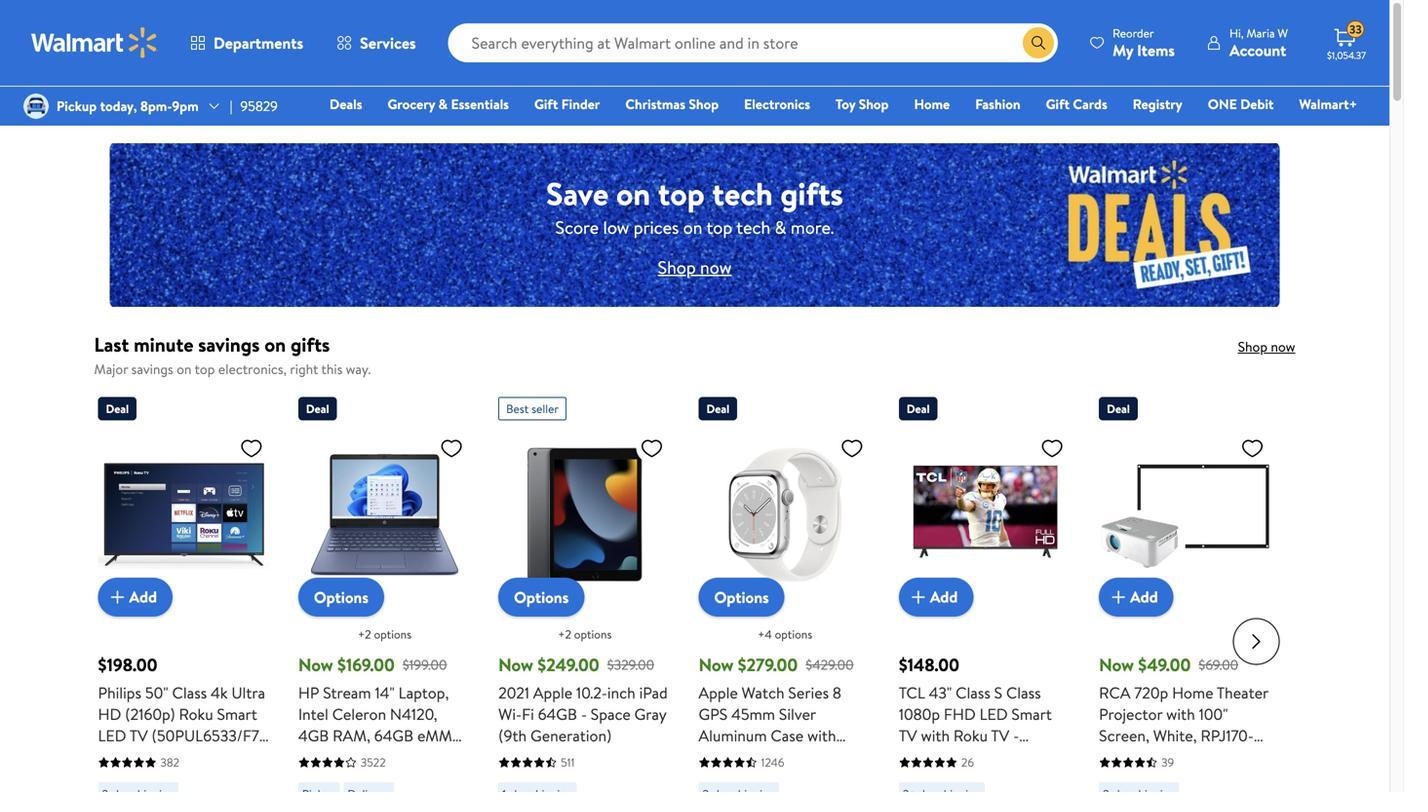 Task type: locate. For each thing, give the bounding box(es) containing it.
2 horizontal spatial class
[[1006, 682, 1041, 704]]

3 now from the left
[[699, 653, 734, 678]]

1 horizontal spatial shop now
[[1238, 337, 1296, 356]]

0 vertical spatial gifts
[[780, 172, 843, 215]]

mode)
[[298, 768, 342, 790]]

fashion link
[[967, 94, 1029, 115]]

1 vertical spatial home
[[1172, 682, 1214, 704]]

0 vertical spatial &
[[438, 95, 448, 114]]

shop now link
[[658, 255, 732, 280], [1238, 337, 1296, 356]]

top left 'electronics,'
[[195, 360, 215, 379]]

now up gps
[[699, 653, 734, 678]]

led right the "fhd"
[[980, 704, 1008, 725]]

add to favorites list, hp stream 14" laptop, intel celeron n4120, 4gb ram, 64gb emmc, blue, windows 11 (s mode) with office 365 1-yr, 14-cf2111wm image
[[440, 436, 463, 461]]

apple watch series 8 gps 45mm silver aluminum case with white sport band - m/l image
[[699, 429, 872, 602]]

departments button
[[174, 20, 320, 66]]

smart left hp
[[217, 704, 257, 725]]

fhd
[[944, 704, 976, 725]]

(s
[[413, 747, 427, 768]]

2 options from the left
[[514, 587, 569, 608]]

smart for $198.00
[[217, 704, 257, 725]]

0 horizontal spatial options link
[[298, 578, 384, 617]]

hd
[[98, 704, 121, 725]]

top inside last minute savings on gifts major savings on top electronics, right this way.
[[195, 360, 215, 379]]

0 vertical spatial home
[[914, 95, 950, 114]]

now for now $169.00
[[298, 653, 333, 678]]

1 options from the left
[[314, 587, 369, 608]]

led inside $148.00 tcl 43" class s class 1080p fhd led smart tv with roku tv - 43s310r (new)
[[980, 704, 1008, 725]]

1 horizontal spatial roku
[[954, 725, 988, 747]]

generation)
[[530, 725, 612, 747]]

1 horizontal spatial smart
[[1012, 704, 1052, 725]]

save
[[546, 172, 609, 215]]

add for $148.00
[[930, 587, 958, 608]]

1 vertical spatial savings
[[131, 360, 173, 379]]

gift cards
[[1046, 95, 1108, 114]]

home down $69.00
[[1172, 682, 1214, 704]]

options link for $249.00
[[498, 578, 584, 617]]

top
[[658, 172, 705, 215], [707, 215, 733, 240], [195, 360, 215, 379]]

1 +2 from the left
[[358, 626, 371, 643]]

gift inside gift finder link
[[534, 95, 558, 114]]

0 horizontal spatial home
[[914, 95, 950, 114]]

electronics
[[744, 95, 810, 114]]

2 options from the left
[[574, 626, 612, 643]]

2 smart from the left
[[1012, 704, 1052, 725]]

$279.00
[[738, 653, 798, 678]]

0 horizontal spatial gifts
[[291, 331, 330, 358]]

white
[[699, 747, 739, 768]]

services button
[[320, 20, 433, 66]]

class right s
[[1006, 682, 1041, 704]]

electronics,
[[218, 360, 287, 379]]

2021 apple 10.2-inch ipad wi-fi 64gb - space gray (9th generation) image
[[498, 429, 671, 602]]

best seller
[[506, 401, 559, 417]]

1 vertical spatial gifts
[[291, 331, 330, 358]]

home left fashion
[[914, 95, 950, 114]]

(new) down the "fhd"
[[962, 747, 1003, 768]]

1 vertical spatial &
[[775, 215, 787, 240]]

- inside the now $279.00 $429.00 apple watch series 8 gps 45mm silver aluminum case with white sport band - m/l
[[821, 747, 827, 768]]

1 add from the left
[[129, 587, 157, 608]]

2 product group from the left
[[298, 390, 471, 793]]

watch
[[742, 682, 785, 704]]

1 tv from the left
[[130, 725, 148, 747]]

0 vertical spatial savings
[[198, 331, 260, 358]]

+2 options up $249.00 at the left bottom
[[558, 626, 612, 643]]

0 horizontal spatial add to cart image
[[106, 586, 129, 609]]

1 horizontal spatial add
[[930, 587, 958, 608]]

with inside now $169.00 $199.00 hp stream 14" laptop, intel celeron n4120, 4gb ram, 64gb emmc, blue, windows 11 (s mode) with office 365 1- yr, 14-cf2111wm
[[345, 768, 374, 790]]

1 horizontal spatial home
[[1172, 682, 1214, 704]]

+2 options up $169.00
[[358, 626, 412, 643]]

2 add from the left
[[930, 587, 958, 608]]

+2 for $169.00
[[358, 626, 371, 643]]

gifts down the "toy" at the top of page
[[780, 172, 843, 215]]

& right "grocery" at the left of page
[[438, 95, 448, 114]]

1 gift from the left
[[534, 95, 558, 114]]

& left the more.
[[775, 215, 787, 240]]

rca 720p home theater projector with 100" screen, white, rpj170-combo, 3 lbs, streaming stick ready! image
[[1099, 429, 1272, 602]]

add button
[[98, 578, 173, 617], [899, 578, 974, 617], [1099, 578, 1174, 617]]

2 +2 from the left
[[558, 626, 571, 643]]

382
[[160, 755, 179, 771]]

2 horizontal spatial options
[[775, 626, 812, 643]]

0 horizontal spatial now
[[700, 255, 732, 280]]

now $169.00 $199.00 hp stream 14" laptop, intel celeron n4120, 4gb ram, 64gb emmc, blue, windows 11 (s mode) with office 365 1- yr, 14-cf2111wm
[[298, 653, 467, 793]]

hp
[[298, 682, 319, 704]]

options up +4
[[714, 587, 769, 608]]

now $279.00 $429.00 apple watch series 8 gps 45mm silver aluminum case with white sport band - m/l
[[699, 653, 858, 768]]

deals
[[330, 95, 362, 114]]

0 vertical spatial now
[[700, 255, 732, 280]]

tv right 'hd'
[[130, 725, 148, 747]]

1 smart from the left
[[217, 704, 257, 725]]

1 add to cart image from the left
[[106, 586, 129, 609]]

gifts for on
[[291, 331, 330, 358]]

product group
[[98, 390, 271, 793], [298, 390, 471, 793], [498, 390, 671, 793], [699, 390, 872, 793], [899, 390, 1072, 793], [1099, 390, 1272, 793]]

smart right s
[[1012, 704, 1052, 725]]

1 horizontal spatial add to cart image
[[1107, 586, 1130, 609]]

add button up $198.00
[[98, 578, 173, 617]]

hi,
[[1230, 25, 1244, 41]]

$198.00
[[98, 653, 157, 678]]

1 vertical spatial shop now
[[1238, 337, 1296, 356]]

options link up $169.00
[[298, 578, 384, 617]]

grocery & essentials link
[[379, 94, 518, 115]]

now inside the now $279.00 $429.00 apple watch series 8 gps 45mm silver aluminum case with white sport band - m/l
[[699, 653, 734, 678]]

1 horizontal spatial now
[[1271, 337, 1296, 356]]

0 horizontal spatial (new)
[[98, 747, 139, 768]]

with left 100"
[[1166, 704, 1195, 725]]

christmas shop
[[625, 95, 719, 114]]

50"
[[145, 682, 168, 704]]

0 horizontal spatial top
[[195, 360, 215, 379]]

1 apple from the left
[[533, 682, 573, 704]]

1 class from the left
[[172, 682, 207, 704]]

0 horizontal spatial +2
[[358, 626, 371, 643]]

0 horizontal spatial class
[[172, 682, 207, 704]]

savings down minute
[[131, 360, 173, 379]]

with right 14-
[[345, 768, 374, 790]]

gifts up 'right'
[[291, 331, 330, 358]]

with right the case at bottom right
[[807, 725, 836, 747]]

0 horizontal spatial roku
[[179, 704, 213, 725]]

2 apple from the left
[[699, 682, 738, 704]]

1 horizontal spatial tv
[[899, 725, 917, 747]]

one debit link
[[1199, 94, 1283, 115]]

0 horizontal spatial add
[[129, 587, 157, 608]]

with down the 43"
[[921, 725, 950, 747]]

major
[[94, 360, 128, 379]]

wi-
[[498, 704, 522, 725]]

1 (new) from the left
[[98, 747, 139, 768]]

smart for $148.00
[[1012, 704, 1052, 725]]

0 horizontal spatial shop now link
[[658, 255, 732, 280]]

right
[[290, 360, 318, 379]]

add to cart image
[[907, 586, 930, 609]]

top right prices
[[707, 215, 733, 240]]

class for $148.00
[[956, 682, 991, 704]]

my
[[1113, 39, 1133, 61]]

0 horizontal spatial add button
[[98, 578, 173, 617]]

led
[[980, 704, 1008, 725], [98, 725, 126, 747]]

now for now $249.00
[[498, 653, 533, 678]]

0 horizontal spatial +2 options
[[358, 626, 412, 643]]

1 horizontal spatial class
[[956, 682, 991, 704]]

1 horizontal spatial &
[[775, 215, 787, 240]]

tv down the tcl
[[899, 725, 917, 747]]

64gb up 3522
[[374, 725, 414, 747]]

options link up +4
[[699, 578, 785, 617]]

1 options from the left
[[374, 626, 412, 643]]

add up '$49.00'
[[1130, 587, 1158, 608]]

seller
[[532, 401, 559, 417]]

options up $249.00 at the left bottom
[[514, 587, 569, 608]]

home inside now $49.00 $69.00 rca 720p home theater projector with 100" screen, white, rpj170- combo, 3 lbs, streaming stick ready!
[[1172, 682, 1214, 704]]

tv inside $198.00 philips 50" class 4k ultra hd (2160p) roku smart led tv (50pul6533/f7) (new)
[[130, 725, 148, 747]]

class inside $198.00 philips 50" class 4k ultra hd (2160p) roku smart led tv (50pul6533/f7) (new)
[[172, 682, 207, 704]]

now up rca
[[1099, 653, 1134, 678]]

+2 up $169.00
[[358, 626, 371, 643]]

2 horizontal spatial options
[[714, 587, 769, 608]]

combo,
[[1099, 747, 1153, 768]]

+2 for $249.00
[[558, 626, 571, 643]]

smart
[[217, 704, 257, 725], [1012, 704, 1052, 725]]

2 class from the left
[[956, 682, 991, 704]]

smart inside $148.00 tcl 43" class s class 1080p fhd led smart tv with roku tv - 43s310r (new)
[[1012, 704, 1052, 725]]

options
[[314, 587, 369, 608], [514, 587, 569, 608], [714, 587, 769, 608]]

2 +2 options from the left
[[558, 626, 612, 643]]

class for $198.00
[[172, 682, 207, 704]]

gift left the cards
[[1046, 95, 1070, 114]]

departments
[[214, 32, 303, 54]]

now $249.00 $329.00 2021 apple 10.2-inch ipad wi-fi 64gb - space gray (9th generation)
[[498, 653, 668, 747]]

roku right the 50"
[[179, 704, 213, 725]]

14"
[[375, 682, 395, 704]]

add up "$148.00"
[[930, 587, 958, 608]]

- inside $148.00 tcl 43" class s class 1080p fhd led smart tv with roku tv - 43s310r (new)
[[1013, 725, 1019, 747]]

1 horizontal spatial gift
[[1046, 95, 1070, 114]]

office
[[378, 768, 422, 790]]

add to cart image up $198.00
[[106, 586, 129, 609]]

0 horizontal spatial -
[[581, 704, 587, 725]]

2 horizontal spatial add button
[[1099, 578, 1174, 617]]

grocery & essentials
[[388, 95, 509, 114]]

options up $169.00
[[314, 587, 369, 608]]

add up $198.00
[[129, 587, 157, 608]]

0 horizontal spatial led
[[98, 725, 126, 747]]

product group containing $198.00
[[98, 390, 271, 793]]

add button for $198.00
[[98, 578, 173, 617]]

- right the "fhd"
[[1013, 725, 1019, 747]]

1 horizontal spatial add button
[[899, 578, 974, 617]]

celeron
[[332, 704, 386, 725]]

1 horizontal spatial savings
[[198, 331, 260, 358]]

add to cart image for philips 50" class 4k ultra hd (2160p) roku smart led tv (50pul6533/f7) (new) image
[[106, 586, 129, 609]]

0 horizontal spatial apple
[[533, 682, 573, 704]]

on
[[616, 172, 651, 215], [683, 215, 703, 240], [264, 331, 286, 358], [177, 360, 192, 379]]

product group containing now $249.00
[[498, 390, 671, 793]]

apple inside now $249.00 $329.00 2021 apple 10.2-inch ipad wi-fi 64gb - space gray (9th generation)
[[533, 682, 573, 704]]

series
[[788, 682, 829, 704]]

ready!
[[1136, 768, 1182, 790]]

apple left "watch"
[[699, 682, 738, 704]]

64gb right fi
[[538, 704, 577, 725]]

options up $169.00
[[374, 626, 412, 643]]

gift inside gift cards link
[[1046, 95, 1070, 114]]

14-
[[319, 790, 339, 793]]

now inside now $49.00 $69.00 rca 720p home theater projector with 100" screen, white, rpj170- combo, 3 lbs, streaming stick ready!
[[1099, 653, 1134, 678]]

class left s
[[956, 682, 991, 704]]

now
[[298, 653, 333, 678], [498, 653, 533, 678], [699, 653, 734, 678], [1099, 653, 1134, 678]]

1 horizontal spatial +2 options
[[558, 626, 612, 643]]

prices
[[634, 215, 679, 240]]

1 horizontal spatial 64gb
[[538, 704, 577, 725]]

1 now from the left
[[298, 653, 333, 678]]

with inside now $49.00 $69.00 rca 720p home theater projector with 100" screen, white, rpj170- combo, 3 lbs, streaming stick ready!
[[1166, 704, 1195, 725]]

savings up 'electronics,'
[[198, 331, 260, 358]]

+2 options for now $169.00
[[358, 626, 412, 643]]

christmas shop link
[[617, 94, 728, 115]]

3 options from the left
[[714, 587, 769, 608]]

best
[[506, 401, 529, 417]]

2 add to cart image from the left
[[1107, 586, 1130, 609]]

sport
[[742, 747, 780, 768]]

add to cart image
[[106, 586, 129, 609], [1107, 586, 1130, 609]]

1 product group from the left
[[98, 390, 271, 793]]

0 horizontal spatial options
[[314, 587, 369, 608]]

options up $249.00 at the left bottom
[[574, 626, 612, 643]]

1 options link from the left
[[298, 578, 384, 617]]

projector
[[1099, 704, 1163, 725]]

1 horizontal spatial shop now link
[[1238, 337, 1296, 356]]

1 horizontal spatial -
[[821, 747, 827, 768]]

2 horizontal spatial add
[[1130, 587, 1158, 608]]

apple down $249.00 at the left bottom
[[533, 682, 573, 704]]

& inside save on top tech gifts score low prices on top tech & more.
[[775, 215, 787, 240]]

registry link
[[1124, 94, 1191, 115]]

cards
[[1073, 95, 1108, 114]]

3 product group from the left
[[498, 390, 671, 793]]

(new) inside $148.00 tcl 43" class s class 1080p fhd led smart tv with roku tv - 43s310r (new)
[[962, 747, 1003, 768]]

2 (new) from the left
[[962, 747, 1003, 768]]

smart inside $198.00 philips 50" class 4k ultra hd (2160p) roku smart led tv (50pul6533/f7) (new)
[[217, 704, 257, 725]]

1 horizontal spatial gifts
[[780, 172, 843, 215]]

now up hp
[[298, 653, 333, 678]]

add button up "$148.00"
[[899, 578, 974, 617]]

6 product group from the left
[[1099, 390, 1272, 793]]

64gb
[[538, 704, 577, 725], [374, 725, 414, 747]]

1 vertical spatial shop now link
[[1238, 337, 1296, 356]]

2 gift from the left
[[1046, 95, 1070, 114]]

w
[[1278, 25, 1288, 41]]

2 options link from the left
[[498, 578, 584, 617]]

one
[[1208, 95, 1237, 114]]

gift finder
[[534, 95, 600, 114]]

apple
[[533, 682, 573, 704], [699, 682, 738, 704]]

led down 'philips'
[[98, 725, 126, 747]]

2 add button from the left
[[899, 578, 974, 617]]

0 horizontal spatial 64gb
[[374, 725, 414, 747]]

2 now from the left
[[498, 653, 533, 678]]

$199.00
[[403, 656, 447, 675]]

now up 2021
[[498, 653, 533, 678]]

gift left finder
[[534, 95, 558, 114]]

1 horizontal spatial apple
[[699, 682, 738, 704]]

2 deal from the left
[[306, 401, 329, 417]]

tv down s
[[991, 725, 1010, 747]]

0 horizontal spatial options
[[374, 626, 412, 643]]

- left space
[[581, 704, 587, 725]]

2 horizontal spatial tv
[[991, 725, 1010, 747]]

3 add button from the left
[[1099, 578, 1174, 617]]

now inside now $169.00 $199.00 hp stream 14" laptop, intel celeron n4120, 4gb ram, 64gb emmc, blue, windows 11 (s mode) with office 365 1- yr, 14-cf2111wm
[[298, 653, 333, 678]]

3 options link from the left
[[699, 578, 785, 617]]

(new) down 'hd'
[[98, 747, 139, 768]]

1 horizontal spatial options link
[[498, 578, 584, 617]]

4 product group from the left
[[699, 390, 872, 793]]

0 horizontal spatial &
[[438, 95, 448, 114]]

options link for $279.00
[[699, 578, 785, 617]]

gifts inside last minute savings on gifts major savings on top electronics, right this way.
[[291, 331, 330, 358]]

1 horizontal spatial led
[[980, 704, 1008, 725]]

+2 up $249.00 at the left bottom
[[558, 626, 571, 643]]

0 vertical spatial shop now
[[658, 255, 732, 280]]

1 horizontal spatial +2
[[558, 626, 571, 643]]

1 add button from the left
[[98, 578, 173, 617]]

tech
[[712, 172, 773, 215], [736, 215, 771, 240]]

5 product group from the left
[[899, 390, 1072, 793]]

2 horizontal spatial -
[[1013, 725, 1019, 747]]

0 horizontal spatial gift
[[534, 95, 558, 114]]

hi, maria w account
[[1230, 25, 1288, 61]]

roku up 26
[[954, 725, 988, 747]]

3 deal from the left
[[707, 401, 730, 417]]

minute
[[134, 331, 194, 358]]

&
[[438, 95, 448, 114], [775, 215, 787, 240]]

options link up $249.00 at the left bottom
[[498, 578, 584, 617]]

4 now from the left
[[1099, 653, 1134, 678]]

- left m/l
[[821, 747, 827, 768]]

options for $249.00
[[514, 587, 569, 608]]

now
[[700, 255, 732, 280], [1271, 337, 1296, 356]]

add button up '$49.00'
[[1099, 578, 1174, 617]]

1 deal from the left
[[106, 401, 129, 417]]

gift
[[534, 95, 558, 114], [1046, 95, 1070, 114]]

gifts for tech
[[780, 172, 843, 215]]

class left 4k
[[172, 682, 207, 704]]

product group containing now $169.00
[[298, 390, 471, 793]]

4 deal from the left
[[907, 401, 930, 417]]

top right low on the top of the page
[[658, 172, 705, 215]]

+4
[[758, 626, 772, 643]]

1 horizontal spatial options
[[514, 587, 569, 608]]

$49.00
[[1138, 653, 1191, 678]]

2 horizontal spatial options link
[[699, 578, 785, 617]]

options right +4
[[775, 626, 812, 643]]

1 +2 options from the left
[[358, 626, 412, 643]]

next slide for product carousel list image
[[1233, 619, 1280, 666]]

0 horizontal spatial tv
[[130, 725, 148, 747]]

1 horizontal spatial (new)
[[962, 747, 1003, 768]]

3 add from the left
[[1130, 587, 1158, 608]]

0 horizontal spatial smart
[[217, 704, 257, 725]]

1 horizontal spatial options
[[574, 626, 612, 643]]

gifts inside save on top tech gifts score low prices on top tech & more.
[[780, 172, 843, 215]]

home
[[914, 95, 950, 114], [1172, 682, 1214, 704]]

3 options from the left
[[775, 626, 812, 643]]

now inside now $249.00 $329.00 2021 apple 10.2-inch ipad wi-fi 64gb - space gray (9th generation)
[[498, 653, 533, 678]]

3 class from the left
[[1006, 682, 1041, 704]]

search icon image
[[1031, 35, 1046, 51]]

ultra
[[232, 682, 265, 704]]

options for now $249.00
[[574, 626, 612, 643]]

add to cart image up rca
[[1107, 586, 1130, 609]]

 image
[[23, 94, 49, 119]]

christmas
[[625, 95, 686, 114]]



Task type: vqa. For each thing, say whether or not it's contained in the screenshot.
Grocery & Essentials
yes



Task type: describe. For each thing, give the bounding box(es) containing it.
11
[[399, 747, 410, 768]]

on right prices
[[683, 215, 703, 240]]

add to favorites list, philips 50" class 4k ultra hd (2160p) roku smart led tv (50pul6533/f7) (new) image
[[240, 436, 263, 461]]

items
[[1137, 39, 1175, 61]]

options for now $169.00
[[374, 626, 412, 643]]

silver
[[779, 704, 816, 725]]

walmart+
[[1299, 95, 1357, 114]]

$329.00
[[607, 656, 654, 675]]

tcl 43" class s class 1080p fhd led smart tv with roku tv - 43s310r (new) image
[[899, 429, 1072, 602]]

(50pul6533/f7)
[[152, 725, 265, 747]]

deal for $198.00
[[106, 401, 129, 417]]

8pm-
[[140, 96, 172, 116]]

add to cart image for rca 720p home theater projector with 100" screen, white, rpj170-combo, 3 lbs, streaming stick ready! image
[[1107, 586, 1130, 609]]

services
[[360, 32, 416, 54]]

low
[[603, 215, 629, 240]]

64gb inside now $249.00 $329.00 2021 apple 10.2-inch ipad wi-fi 64gb - space gray (9th generation)
[[538, 704, 577, 725]]

0 horizontal spatial savings
[[131, 360, 173, 379]]

walmart image
[[31, 27, 158, 59]]

64gb inside now $169.00 $199.00 hp stream 14" laptop, intel celeron n4120, 4gb ram, 64gb emmc, blue, windows 11 (s mode) with office 365 1- yr, 14-cf2111wm
[[374, 725, 414, 747]]

on right save
[[616, 172, 651, 215]]

10.2-
[[576, 682, 607, 704]]

add to favorites list, rca 720p home theater projector with 100" screen, white, rpj170-combo, 3 lbs, streaming stick ready! image
[[1241, 436, 1264, 461]]

add button for $148.00
[[899, 578, 974, 617]]

stream
[[323, 682, 371, 704]]

stick
[[1099, 768, 1132, 790]]

apple inside the now $279.00 $429.00 apple watch series 8 gps 45mm silver aluminum case with white sport band - m/l
[[699, 682, 738, 704]]

inch
[[607, 682, 636, 704]]

Search search field
[[448, 23, 1058, 62]]

- inside now $249.00 $329.00 2021 apple 10.2-inch ipad wi-fi 64gb - space gray (9th generation)
[[581, 704, 587, 725]]

fashion
[[975, 95, 1021, 114]]

gift for gift cards
[[1046, 95, 1070, 114]]

options for $169.00
[[314, 587, 369, 608]]

45mm
[[731, 704, 775, 725]]

3
[[1156, 747, 1165, 768]]

band
[[784, 747, 817, 768]]

philips
[[98, 682, 141, 704]]

home link
[[905, 94, 959, 115]]

laptop,
[[399, 682, 449, 704]]

more.
[[791, 215, 834, 240]]

score
[[555, 215, 599, 240]]

m/l
[[831, 747, 858, 768]]

Walmart Site-Wide search field
[[448, 23, 1058, 62]]

$1,054.37
[[1327, 49, 1366, 62]]

pickup today, 8pm-9pm
[[57, 96, 199, 116]]

roku inside $148.00 tcl 43" class s class 1080p fhd led smart tv with roku tv - 43s310r (new)
[[954, 725, 988, 747]]

0 horizontal spatial shop now
[[658, 255, 732, 280]]

1080p
[[899, 704, 940, 725]]

one debit
[[1208, 95, 1274, 114]]

gift finder link
[[526, 94, 609, 115]]

space
[[591, 704, 631, 725]]

43"
[[929, 682, 952, 704]]

cf2111wm
[[339, 790, 400, 793]]

deal for $148.00
[[907, 401, 930, 417]]

$69.00
[[1199, 656, 1239, 675]]

& inside grocery & essentials link
[[438, 95, 448, 114]]

way.
[[346, 360, 371, 379]]

today,
[[100, 96, 137, 116]]

33
[[1350, 21, 1362, 38]]

philips 50" class 4k ultra hd (2160p) roku smart led tv (50pul6533/f7) (new) image
[[98, 429, 271, 602]]

now $49.00 $69.00 rca 720p home theater projector with 100" screen, white, rpj170- combo, 3 lbs, streaming stick ready!
[[1099, 653, 1269, 790]]

toy shop link
[[827, 94, 898, 115]]

debit
[[1241, 95, 1274, 114]]

options for now $279.00
[[775, 626, 812, 643]]

(2160p)
[[125, 704, 175, 725]]

gift for gift finder
[[534, 95, 558, 114]]

save on top tech gifts score low prices on top tech & more.
[[546, 172, 843, 240]]

5 deal from the left
[[1107, 401, 1130, 417]]

last
[[94, 331, 129, 358]]

720p
[[1134, 682, 1169, 704]]

now for now $49.00
[[1099, 653, 1134, 678]]

add to favorites list, apple watch series 8 gps 45mm silver aluminum case with white sport band - m/l image
[[840, 436, 864, 461]]

26
[[961, 755, 974, 771]]

$249.00
[[538, 653, 599, 678]]

toy shop
[[836, 95, 889, 114]]

this
[[321, 360, 343, 379]]

hp stream 14" laptop, intel celeron n4120, 4gb ram, 64gb emmc, blue, windows 11 (s mode) with office 365 1-yr, 14-cf2111wm image
[[298, 429, 471, 602]]

1246
[[761, 755, 785, 771]]

product group containing now $49.00
[[1099, 390, 1272, 793]]

1 vertical spatial now
[[1271, 337, 1296, 356]]

add to favorites list, tcl 43" class s class 1080p fhd led smart tv with roku tv - 43s310r (new) image
[[1041, 436, 1064, 461]]

emmc,
[[417, 725, 467, 747]]

$148.00 tcl 43" class s class 1080p fhd led smart tv with roku tv - 43s310r (new)
[[899, 653, 1052, 768]]

0 vertical spatial shop now link
[[658, 255, 732, 280]]

deal for +4 options
[[707, 401, 730, 417]]

$148.00
[[899, 653, 960, 678]]

now for now $279.00
[[699, 653, 734, 678]]

4k
[[211, 682, 228, 704]]

2 horizontal spatial top
[[707, 215, 733, 240]]

1 horizontal spatial top
[[658, 172, 705, 215]]

3 tv from the left
[[991, 725, 1010, 747]]

electronics link
[[735, 94, 819, 115]]

reorder
[[1113, 25, 1154, 41]]

(9th
[[498, 725, 527, 747]]

maria
[[1247, 25, 1275, 41]]

with inside $148.00 tcl 43" class s class 1080p fhd led smart tv with roku tv - 43s310r (new)
[[921, 725, 950, 747]]

| 95829
[[230, 96, 278, 116]]

options link for $169.00
[[298, 578, 384, 617]]

rpj170-
[[1201, 725, 1254, 747]]

2021
[[498, 682, 530, 704]]

$169.00
[[337, 653, 395, 678]]

3522
[[361, 755, 386, 771]]

2 tv from the left
[[899, 725, 917, 747]]

(new) inside $198.00 philips 50" class 4k ultra hd (2160p) roku smart led tv (50pul6533/f7) (new)
[[98, 747, 139, 768]]

add for $198.00
[[129, 587, 157, 608]]

with inside the now $279.00 $429.00 apple watch series 8 gps 45mm silver aluminum case with white sport band - m/l
[[807, 725, 836, 747]]

s
[[994, 682, 1003, 704]]

43s310r
[[899, 747, 958, 768]]

save on top tech gifts. score tech gifts for everyone on your list. shop now. image
[[110, 143, 1280, 307]]

+2 options for now $249.00
[[558, 626, 612, 643]]

deal for +2 options
[[306, 401, 329, 417]]

deals link
[[321, 94, 371, 115]]

ram,
[[333, 725, 370, 747]]

case
[[771, 725, 804, 747]]

aluminum
[[699, 725, 767, 747]]

theater
[[1217, 682, 1269, 704]]

on down minute
[[177, 360, 192, 379]]

on up 'electronics,'
[[264, 331, 286, 358]]

add to favorites list, 2021 apple 10.2-inch ipad wi-fi 64gb - space gray (9th generation) image
[[640, 436, 664, 461]]

product group containing $148.00
[[899, 390, 1072, 793]]

product group containing now $279.00
[[699, 390, 872, 793]]

options for $279.00
[[714, 587, 769, 608]]

roku inside $198.00 philips 50" class 4k ultra hd (2160p) roku smart led tv (50pul6533/f7) (new)
[[179, 704, 213, 725]]

|
[[230, 96, 233, 116]]

intel
[[298, 704, 329, 725]]

led inside $198.00 philips 50" class 4k ultra hd (2160p) roku smart led tv (50pul6533/f7) (new)
[[98, 725, 126, 747]]

4gb
[[298, 725, 329, 747]]

lbs,
[[1169, 747, 1191, 768]]

walmart+ link
[[1291, 94, 1366, 115]]

gps
[[699, 704, 728, 725]]

+4 options
[[758, 626, 812, 643]]

95829
[[240, 96, 278, 116]]



